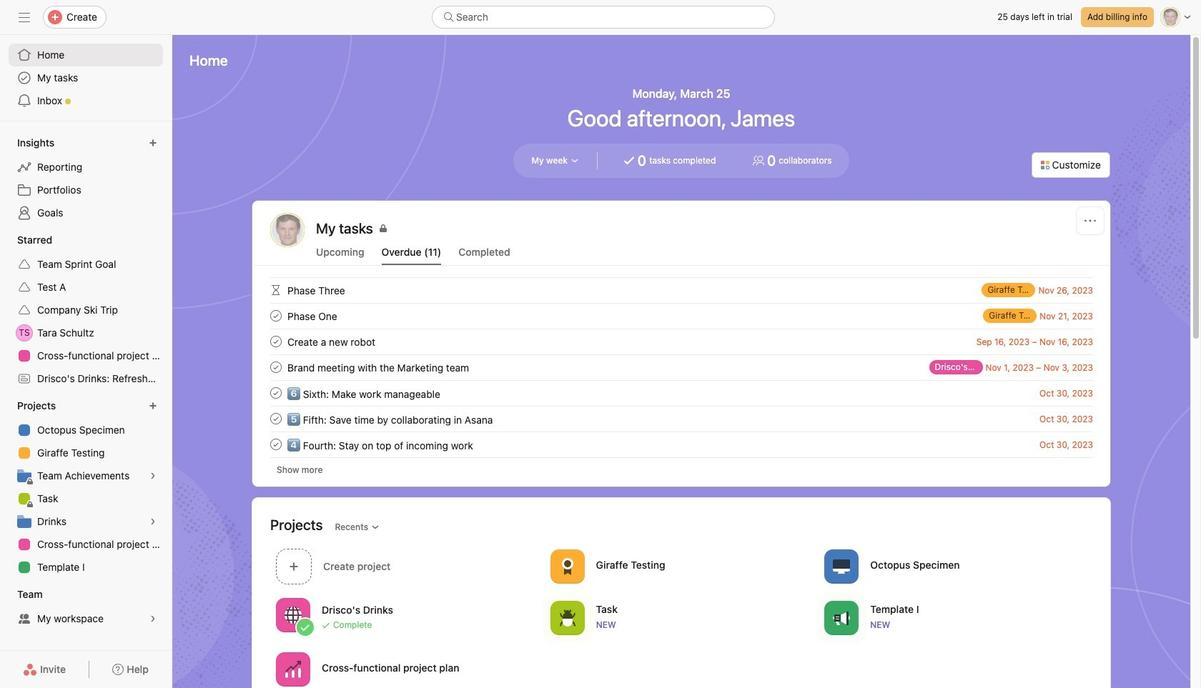 Task type: describe. For each thing, give the bounding box(es) containing it.
mark complete image for seventh list item from the top
[[268, 436, 285, 454]]

see details, drinks image
[[149, 518, 157, 527]]

bug image
[[559, 610, 576, 627]]

1 mark complete image from the top
[[268, 359, 285, 376]]

mark complete checkbox for second list item from the bottom
[[268, 411, 285, 428]]

mark complete image for sixth list item from the bottom
[[268, 308, 285, 325]]

7 list item from the top
[[253, 432, 1111, 458]]

ribbon image
[[559, 558, 576, 576]]

computer image
[[834, 558, 851, 576]]

actions image
[[1085, 215, 1097, 227]]

hide sidebar image
[[19, 11, 30, 23]]

insights element
[[0, 130, 172, 228]]

starred element
[[0, 228, 172, 394]]

mark complete checkbox for 3rd list item from the bottom of the page
[[268, 385, 285, 402]]

mark complete image for third list item from the top
[[268, 333, 285, 351]]

megaphone image
[[834, 610, 851, 627]]

mark complete checkbox for seventh list item from the top
[[268, 436, 285, 454]]

1 list item from the top
[[253, 278, 1111, 303]]

dependencies image
[[268, 282, 285, 299]]

see details, team achievements image
[[149, 472, 157, 481]]

projects element
[[0, 394, 172, 582]]

4 list item from the top
[[253, 355, 1111, 381]]

mark complete checkbox for sixth list item from the bottom
[[268, 308, 285, 325]]



Task type: locate. For each thing, give the bounding box(es) containing it.
new insights image
[[149, 139, 157, 147]]

2 mark complete image from the top
[[268, 411, 285, 428]]

4 mark complete image from the top
[[268, 436, 285, 454]]

0 vertical spatial mark complete image
[[268, 359, 285, 376]]

mark complete image
[[268, 359, 285, 376], [268, 411, 285, 428]]

1 mark complete image from the top
[[268, 308, 285, 325]]

global element
[[0, 35, 172, 121]]

3 mark complete checkbox from the top
[[268, 436, 285, 454]]

0 vertical spatial mark complete checkbox
[[268, 333, 285, 351]]

3 mark complete image from the top
[[268, 385, 285, 402]]

Mark complete checkbox
[[268, 308, 285, 325], [268, 359, 285, 376], [268, 385, 285, 402]]

globe image
[[285, 607, 302, 624]]

3 mark complete checkbox from the top
[[268, 385, 285, 402]]

mark complete image for 3rd list item from the bottom of the page
[[268, 385, 285, 402]]

3 list item from the top
[[253, 329, 1111, 355]]

2 mark complete checkbox from the top
[[268, 359, 285, 376]]

mark complete image
[[268, 308, 285, 325], [268, 333, 285, 351], [268, 385, 285, 402], [268, 436, 285, 454]]

1 vertical spatial mark complete checkbox
[[268, 359, 285, 376]]

0 vertical spatial mark complete checkbox
[[268, 308, 285, 325]]

1 mark complete checkbox from the top
[[268, 308, 285, 325]]

1 vertical spatial mark complete checkbox
[[268, 411, 285, 428]]

2 vertical spatial mark complete checkbox
[[268, 385, 285, 402]]

1 vertical spatial mark complete image
[[268, 411, 285, 428]]

2 vertical spatial mark complete checkbox
[[268, 436, 285, 454]]

list item
[[253, 278, 1111, 303], [253, 303, 1111, 329], [253, 329, 1111, 355], [253, 355, 1111, 381], [253, 381, 1111, 406], [253, 406, 1111, 432], [253, 432, 1111, 458]]

list box
[[432, 6, 776, 29]]

6 list item from the top
[[253, 406, 1111, 432]]

2 mark complete image from the top
[[268, 333, 285, 351]]

see details, my workspace image
[[149, 615, 157, 624]]

teams element
[[0, 582, 172, 634]]

1 mark complete checkbox from the top
[[268, 333, 285, 351]]

graph image
[[285, 661, 302, 679]]

new project or portfolio image
[[149, 402, 157, 411]]

2 mark complete checkbox from the top
[[268, 411, 285, 428]]

mark complete checkbox for third list item from the top
[[268, 333, 285, 351]]

Mark complete checkbox
[[268, 333, 285, 351], [268, 411, 285, 428], [268, 436, 285, 454]]

2 list item from the top
[[253, 303, 1111, 329]]

mark complete checkbox for 4th list item from the bottom of the page
[[268, 359, 285, 376]]

5 list item from the top
[[253, 381, 1111, 406]]



Task type: vqa. For each thing, say whether or not it's contained in the screenshot.
Mark complete option
yes



